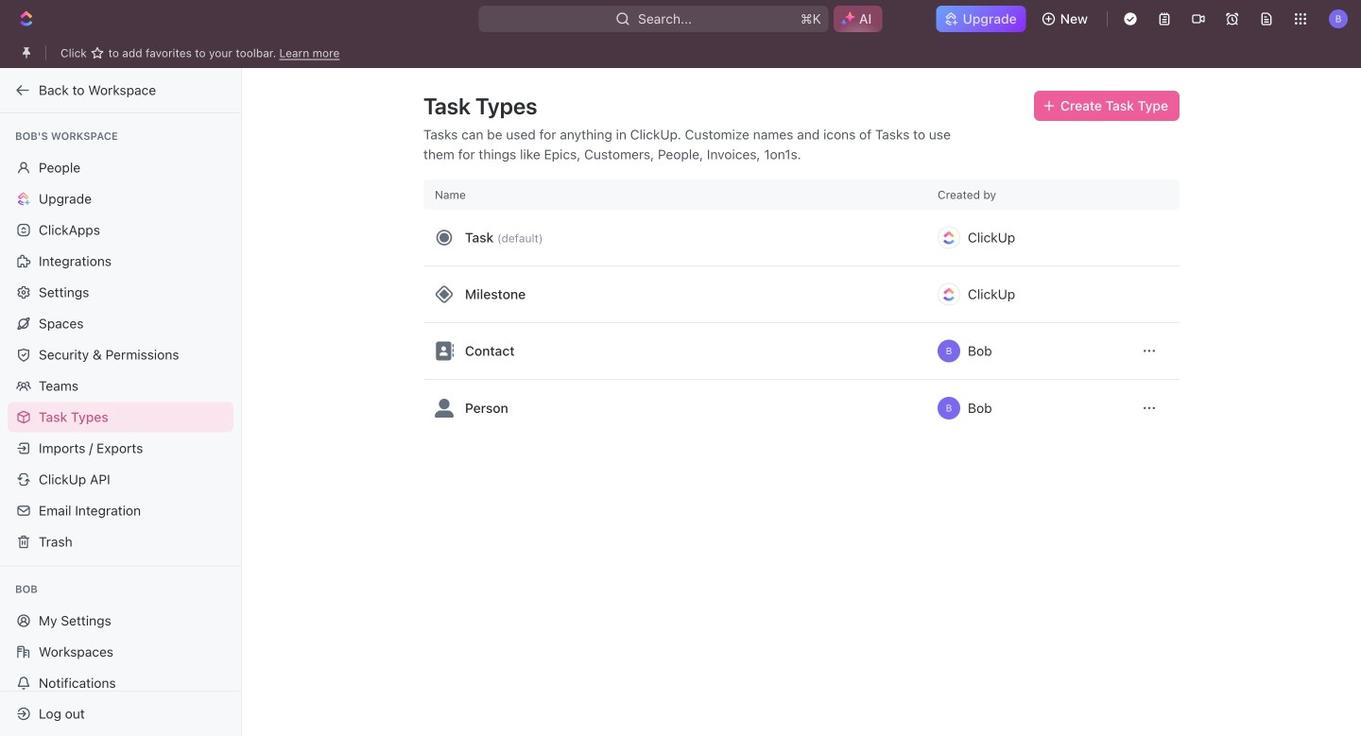 Task type: describe. For each thing, give the bounding box(es) containing it.
address book image
[[435, 342, 454, 361]]



Task type: vqa. For each thing, say whether or not it's contained in the screenshot.
address book Image
yes



Task type: locate. For each thing, give the bounding box(es) containing it.
user large image
[[435, 399, 454, 418]]



